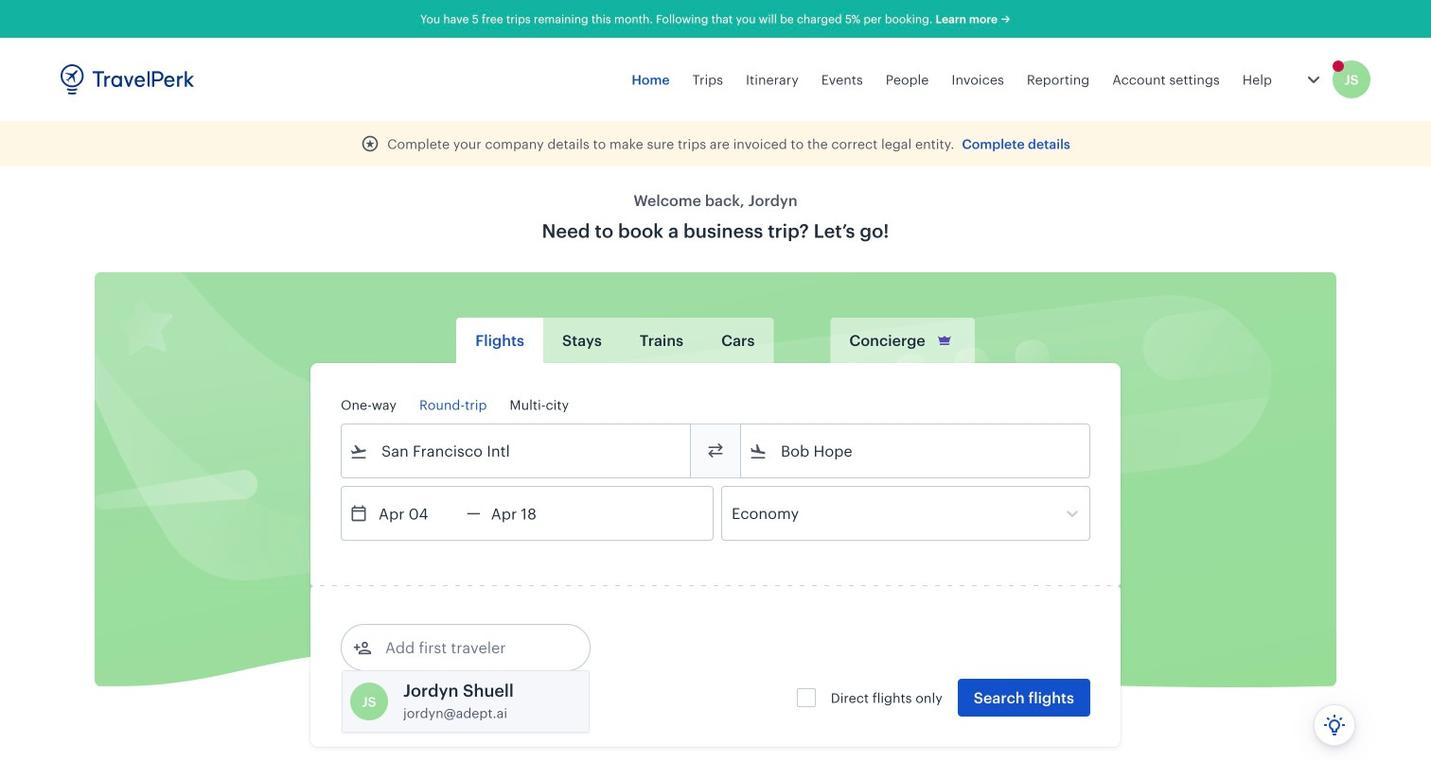 Task type: vqa. For each thing, say whether or not it's contained in the screenshot.
To "search box" at the right of page
yes



Task type: describe. For each thing, give the bounding box(es) containing it.
From search field
[[368, 436, 665, 467]]

Depart text field
[[368, 487, 467, 540]]



Task type: locate. For each thing, give the bounding box(es) containing it.
To search field
[[768, 436, 1065, 467]]

Return text field
[[481, 487, 579, 540]]

Add first traveler search field
[[372, 633, 569, 663]]



